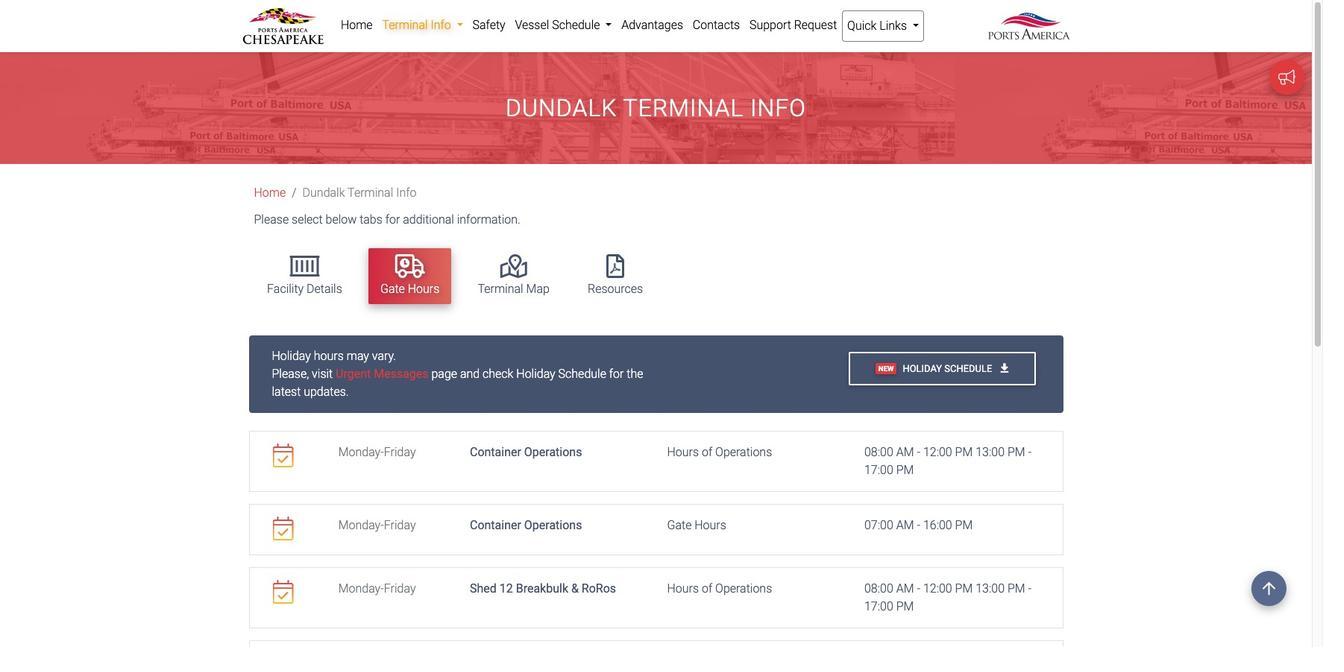 Task type: describe. For each thing, give the bounding box(es) containing it.
2 vertical spatial info
[[396, 186, 416, 200]]

support request link
[[745, 10, 842, 40]]

2 am from the top
[[896, 518, 914, 532]]

resources link
[[576, 248, 655, 304]]

0 horizontal spatial dundalk terminal info
[[302, 186, 416, 200]]

schedule for holiday
[[944, 363, 992, 374]]

13:00 for shed 12 breakbulk & roros
[[976, 581, 1005, 596]]

container for gate
[[470, 518, 521, 532]]

please
[[254, 213, 289, 227]]

0 vertical spatial for
[[385, 213, 400, 227]]

urgent
[[336, 367, 371, 381]]

page and check holiday schedule for the latest updates.
[[272, 367, 643, 399]]

home for left home link
[[254, 186, 286, 200]]

1 horizontal spatial home link
[[336, 10, 377, 40]]

updates.
[[304, 385, 349, 399]]

0 horizontal spatial dundalk
[[302, 186, 345, 200]]

contacts link
[[688, 10, 745, 40]]

1 am from the top
[[896, 445, 914, 459]]

vary.
[[372, 349, 396, 363]]

urgent messages link
[[336, 367, 429, 381]]

new
[[878, 365, 894, 373]]

2 monday-friday from the top
[[338, 518, 416, 532]]

below
[[326, 213, 357, 227]]

gate hours inside tab list
[[380, 282, 440, 296]]

hours of operations for container operations
[[667, 445, 772, 459]]

for inside page and check holiday schedule for the latest updates.
[[609, 367, 624, 381]]

latest
[[272, 385, 301, 399]]

shed
[[470, 581, 497, 596]]

advantages link
[[617, 10, 688, 40]]

gate hours link
[[368, 248, 451, 304]]

select
[[292, 213, 323, 227]]

terminal info link
[[377, 10, 468, 40]]

messages
[[374, 367, 429, 381]]

1 friday from the top
[[384, 445, 416, 459]]

16:00
[[923, 518, 952, 532]]

holiday for holiday schedule
[[903, 363, 942, 374]]

map
[[526, 282, 550, 296]]

terminal map
[[478, 282, 550, 296]]

3 monday-friday from the top
[[338, 581, 416, 596]]

the
[[627, 367, 643, 381]]

0 horizontal spatial home link
[[254, 186, 286, 200]]

12:00 for shed 12 breakbulk & roros
[[923, 581, 952, 596]]

breakbulk
[[516, 581, 568, 596]]

1 vertical spatial gate hours
[[667, 518, 726, 532]]

tab panel containing holiday hours may vary.
[[249, 335, 1063, 647]]

shed 12 breakbulk & roros
[[470, 581, 616, 596]]

page
[[431, 367, 457, 381]]

holiday inside page and check holiday schedule for the latest updates.
[[516, 367, 555, 381]]

08:00 am - 12:00 pm 13:00 pm - 17:00 pm for shed 12 breakbulk & roros
[[864, 581, 1031, 613]]

safety
[[472, 18, 505, 32]]

12
[[499, 581, 513, 596]]

vessel schedule link
[[510, 10, 617, 40]]

tab list containing facility details
[[248, 241, 1070, 311]]

go to top image
[[1251, 571, 1286, 606]]

please select below tabs for additional information.
[[254, 213, 520, 227]]

quick
[[847, 19, 877, 33]]

1 monday- from the top
[[338, 445, 384, 459]]

terminal map link
[[466, 248, 561, 304]]



Task type: locate. For each thing, give the bounding box(es) containing it.
1 horizontal spatial for
[[609, 367, 624, 381]]

1 container from the top
[[470, 445, 521, 459]]

0 vertical spatial container operations
[[470, 445, 582, 459]]

0 vertical spatial am
[[896, 445, 914, 459]]

for right tabs
[[385, 213, 400, 227]]

vessel schedule
[[515, 18, 603, 32]]

pm
[[955, 445, 973, 459], [1008, 445, 1025, 459], [896, 463, 914, 477], [955, 518, 973, 532], [955, 581, 973, 596], [1008, 581, 1025, 596], [896, 599, 914, 613]]

holiday right the "new"
[[903, 363, 942, 374]]

facility details link
[[255, 248, 354, 304]]

hours
[[314, 349, 344, 363]]

home for rightmost home link
[[341, 18, 373, 32]]

0 vertical spatial monday-
[[338, 445, 384, 459]]

check
[[483, 367, 513, 381]]

1 horizontal spatial holiday
[[516, 367, 555, 381]]

08:00 am - 12:00 pm 13:00 pm - 17:00 pm for container operations
[[864, 445, 1031, 477]]

0 horizontal spatial for
[[385, 213, 400, 227]]

13:00
[[976, 445, 1005, 459], [976, 581, 1005, 596]]

1 vertical spatial am
[[896, 518, 914, 532]]

0 vertical spatial 08:00 am - 12:00 pm 13:00 pm - 17:00 pm
[[864, 445, 1031, 477]]

12:00
[[923, 445, 952, 459], [923, 581, 952, 596]]

1 vertical spatial gate
[[667, 518, 692, 532]]

home
[[341, 18, 373, 32], [254, 186, 286, 200]]

schedule left 'the'
[[558, 367, 606, 381]]

1 vertical spatial of
[[702, 581, 712, 596]]

0 vertical spatial hours of operations
[[667, 445, 772, 459]]

home link up please
[[254, 186, 286, 200]]

and
[[460, 367, 480, 381]]

holiday right check
[[516, 367, 555, 381]]

1 vertical spatial 17:00
[[864, 599, 893, 613]]

1 vertical spatial 08:00 am - 12:00 pm 13:00 pm - 17:00 pm
[[864, 581, 1031, 613]]

0 vertical spatial info
[[431, 18, 451, 32]]

2 12:00 from the top
[[923, 581, 952, 596]]

of for shed 12 breakbulk & roros
[[702, 581, 712, 596]]

roros
[[582, 581, 616, 596]]

1 of from the top
[[702, 445, 712, 459]]

0 vertical spatial container
[[470, 445, 521, 459]]

07:00
[[864, 518, 893, 532]]

1 vertical spatial home
[[254, 186, 286, 200]]

am up 07:00 am - 16:00 pm
[[896, 445, 914, 459]]

0 vertical spatial 12:00
[[923, 445, 952, 459]]

1 vertical spatial for
[[609, 367, 624, 381]]

0 horizontal spatial info
[[396, 186, 416, 200]]

-
[[917, 445, 920, 459], [1028, 445, 1031, 459], [917, 518, 920, 532], [917, 581, 920, 596], [1028, 581, 1031, 596]]

am
[[896, 445, 914, 459], [896, 518, 914, 532], [896, 581, 914, 596]]

please,
[[272, 367, 309, 381]]

1 13:00 from the top
[[976, 445, 1005, 459]]

1 vertical spatial friday
[[384, 518, 416, 532]]

tab panel
[[249, 335, 1063, 647]]

hours of operations
[[667, 445, 772, 459], [667, 581, 772, 596]]

resources
[[588, 282, 643, 296]]

facility details
[[267, 282, 342, 296]]

12:00 up 16:00
[[923, 445, 952, 459]]

1 12:00 from the top
[[923, 445, 952, 459]]

1 horizontal spatial gate
[[667, 518, 692, 532]]

visit
[[312, 367, 333, 381]]

0 vertical spatial 13:00
[[976, 445, 1005, 459]]

support request
[[749, 18, 837, 32]]

container
[[470, 445, 521, 459], [470, 518, 521, 532]]

for left 'the'
[[609, 367, 624, 381]]

1 vertical spatial 08:00
[[864, 581, 893, 596]]

2 container operations from the top
[[470, 518, 582, 532]]

information.
[[457, 213, 520, 227]]

dundalk terminal info
[[506, 94, 806, 122], [302, 186, 416, 200]]

1 monday-friday from the top
[[338, 445, 416, 459]]

3 friday from the top
[[384, 581, 416, 596]]

1 vertical spatial dundalk
[[302, 186, 345, 200]]

3 am from the top
[[896, 581, 914, 596]]

home up please
[[254, 186, 286, 200]]

friday
[[384, 445, 416, 459], [384, 518, 416, 532], [384, 581, 416, 596]]

safety link
[[468, 10, 510, 40]]

schedule
[[552, 18, 600, 32], [944, 363, 992, 374], [558, 367, 606, 381]]

08:00 am - 12:00 pm 13:00 pm - 17:00 pm down 16:00
[[864, 581, 1031, 613]]

08:00 down 07:00
[[864, 581, 893, 596]]

container operations for hours of operations
[[470, 445, 582, 459]]

1 vertical spatial container operations
[[470, 518, 582, 532]]

08:00
[[864, 445, 893, 459], [864, 581, 893, 596]]

quick links
[[847, 19, 910, 33]]

0 vertical spatial gate
[[380, 282, 405, 296]]

0 vertical spatial 08:00
[[864, 445, 893, 459]]

2 friday from the top
[[384, 518, 416, 532]]

2 horizontal spatial info
[[750, 94, 806, 122]]

terminal info
[[382, 18, 454, 32]]

terminal inside tab list
[[478, 282, 523, 296]]

gate inside tab list
[[380, 282, 405, 296]]

1 horizontal spatial dundalk terminal info
[[506, 94, 806, 122]]

quick links link
[[842, 10, 924, 42]]

home left terminal info
[[341, 18, 373, 32]]

0 vertical spatial home
[[341, 18, 373, 32]]

holiday schedule
[[903, 363, 994, 374]]

2 13:00 from the top
[[976, 581, 1005, 596]]

2 vertical spatial am
[[896, 581, 914, 596]]

12:00 down 16:00
[[923, 581, 952, 596]]

1 08:00 from the top
[[864, 445, 893, 459]]

monday-friday
[[338, 445, 416, 459], [338, 518, 416, 532], [338, 581, 416, 596]]

0 vertical spatial 17:00
[[864, 463, 893, 477]]

1 vertical spatial container
[[470, 518, 521, 532]]

home link
[[336, 10, 377, 40], [254, 186, 286, 200]]

may
[[347, 349, 369, 363]]

17:00 for shed 12 breakbulk & roros
[[864, 599, 893, 613]]

2 monday- from the top
[[338, 518, 384, 532]]

container operations
[[470, 445, 582, 459], [470, 518, 582, 532]]

holiday hours may vary. please, visit urgent messages
[[272, 349, 429, 381]]

holiday
[[272, 349, 311, 363], [903, 363, 942, 374], [516, 367, 555, 381]]

1 horizontal spatial info
[[431, 18, 451, 32]]

for
[[385, 213, 400, 227], [609, 367, 624, 381]]

1 container operations from the top
[[470, 445, 582, 459]]

hours inside tab list
[[408, 282, 440, 296]]

request
[[794, 18, 837, 32]]

2 vertical spatial friday
[[384, 581, 416, 596]]

tabs
[[360, 213, 382, 227]]

2 container from the top
[[470, 518, 521, 532]]

1 vertical spatial monday-friday
[[338, 518, 416, 532]]

of for container operations
[[702, 445, 712, 459]]

0 vertical spatial dundalk
[[506, 94, 617, 122]]

holiday for holiday hours may vary. please, visit urgent messages
[[272, 349, 311, 363]]

am down 07:00 am - 16:00 pm
[[896, 581, 914, 596]]

1 vertical spatial 13:00
[[976, 581, 1005, 596]]

info
[[431, 18, 451, 32], [750, 94, 806, 122], [396, 186, 416, 200]]

0 vertical spatial monday-friday
[[338, 445, 416, 459]]

08:00 for container operations
[[864, 445, 893, 459]]

2 vertical spatial monday-
[[338, 581, 384, 596]]

08:00 am - 12:00 pm 13:00 pm - 17:00 pm up 16:00
[[864, 445, 1031, 477]]

dundalk
[[506, 94, 617, 122], [302, 186, 345, 200]]

1 horizontal spatial home
[[341, 18, 373, 32]]

gate hours
[[380, 282, 440, 296], [667, 518, 726, 532]]

support
[[749, 18, 791, 32]]

of
[[702, 445, 712, 459], [702, 581, 712, 596]]

container for hours
[[470, 445, 521, 459]]

2 vertical spatial monday-friday
[[338, 581, 416, 596]]

operations
[[524, 445, 582, 459], [715, 445, 772, 459], [524, 518, 582, 532], [715, 581, 772, 596]]

07:00 am - 16:00 pm
[[864, 518, 973, 532]]

am right 07:00
[[896, 518, 914, 532]]

0 vertical spatial gate hours
[[380, 282, 440, 296]]

hours of operations for shed 12 breakbulk & roros
[[667, 581, 772, 596]]

13:00 for container operations
[[976, 445, 1005, 459]]

schedule for vessel
[[552, 18, 600, 32]]

3 monday- from the top
[[338, 581, 384, 596]]

links
[[879, 19, 907, 33]]

1 vertical spatial home link
[[254, 186, 286, 200]]

2 of from the top
[[702, 581, 712, 596]]

08:00 up 07:00
[[864, 445, 893, 459]]

0 vertical spatial dundalk terminal info
[[506, 94, 806, 122]]

2 hours of operations from the top
[[667, 581, 772, 596]]

additional
[[403, 213, 454, 227]]

contacts
[[693, 18, 740, 32]]

1 08:00 am - 12:00 pm 13:00 pm - 17:00 pm from the top
[[864, 445, 1031, 477]]

schedule left arrow alt to bottom 'image'
[[944, 363, 992, 374]]

1 17:00 from the top
[[864, 463, 893, 477]]

advantages
[[621, 18, 683, 32]]

gate inside tab panel
[[667, 518, 692, 532]]

1 vertical spatial hours of operations
[[667, 581, 772, 596]]

home link left terminal info
[[336, 10, 377, 40]]

1 vertical spatial dundalk terminal info
[[302, 186, 416, 200]]

details
[[307, 282, 342, 296]]

1 horizontal spatial gate hours
[[667, 518, 726, 532]]

arrow alt to bottom image
[[1000, 363, 1009, 374]]

0 horizontal spatial gate
[[380, 282, 405, 296]]

1 hours of operations from the top
[[667, 445, 772, 459]]

0 horizontal spatial home
[[254, 186, 286, 200]]

holiday up please,
[[272, 349, 311, 363]]

terminal
[[382, 18, 428, 32], [623, 94, 744, 122], [348, 186, 393, 200], [478, 282, 523, 296]]

2 08:00 am - 12:00 pm 13:00 pm - 17:00 pm from the top
[[864, 581, 1031, 613]]

facility
[[267, 282, 304, 296]]

17:00
[[864, 463, 893, 477], [864, 599, 893, 613]]

holiday inside holiday hours may vary. please, visit urgent messages
[[272, 349, 311, 363]]

17:00 for container operations
[[864, 463, 893, 477]]

12:00 for container operations
[[923, 445, 952, 459]]

2 17:00 from the top
[[864, 599, 893, 613]]

1 horizontal spatial dundalk
[[506, 94, 617, 122]]

1 vertical spatial info
[[750, 94, 806, 122]]

gate
[[380, 282, 405, 296], [667, 518, 692, 532]]

0 horizontal spatial holiday
[[272, 349, 311, 363]]

2 horizontal spatial holiday
[[903, 363, 942, 374]]

0 horizontal spatial gate hours
[[380, 282, 440, 296]]

vessel
[[515, 18, 549, 32]]

&
[[571, 581, 579, 596]]

tab list
[[248, 241, 1070, 311]]

hours
[[408, 282, 440, 296], [667, 445, 699, 459], [695, 518, 726, 532], [667, 581, 699, 596]]

monday-
[[338, 445, 384, 459], [338, 518, 384, 532], [338, 581, 384, 596]]

schedule inside page and check holiday schedule for the latest updates.
[[558, 367, 606, 381]]

0 vertical spatial home link
[[336, 10, 377, 40]]

08:00 for shed 12 breakbulk & roros
[[864, 581, 893, 596]]

container operations for gate hours
[[470, 518, 582, 532]]

0 vertical spatial of
[[702, 445, 712, 459]]

1 vertical spatial 12:00
[[923, 581, 952, 596]]

schedule right vessel
[[552, 18, 600, 32]]

1 vertical spatial monday-
[[338, 518, 384, 532]]

08:00 am - 12:00 pm 13:00 pm - 17:00 pm
[[864, 445, 1031, 477], [864, 581, 1031, 613]]

2 08:00 from the top
[[864, 581, 893, 596]]

0 vertical spatial friday
[[384, 445, 416, 459]]



Task type: vqa. For each thing, say whether or not it's contained in the screenshot.
Analytics
no



